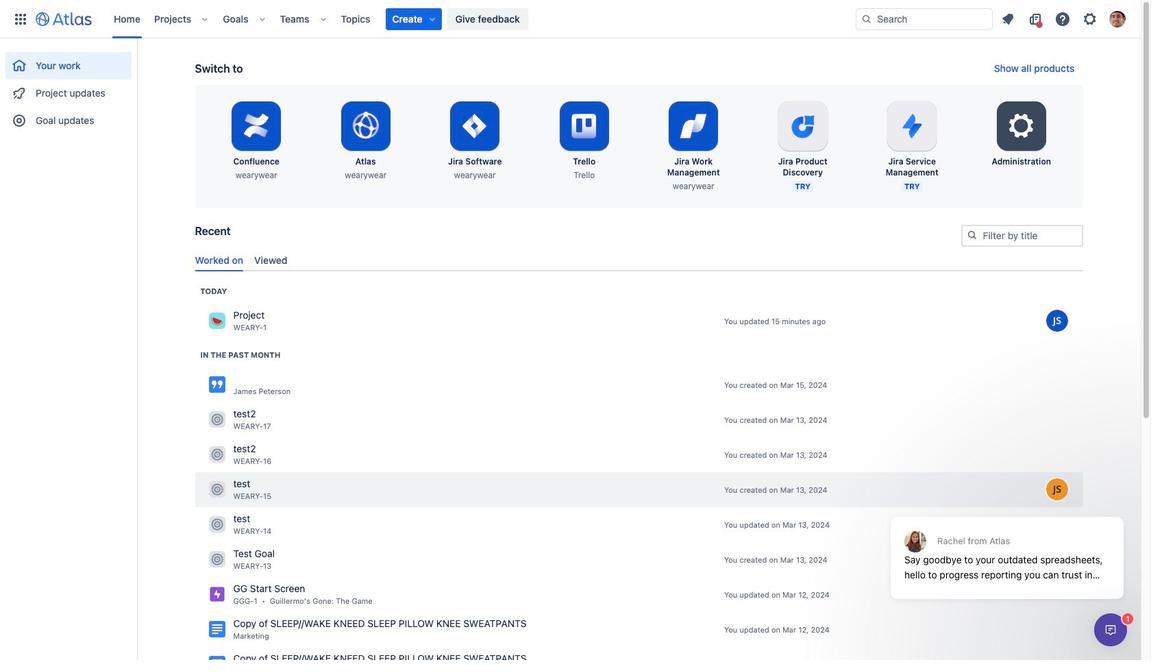 Task type: vqa. For each thing, say whether or not it's contained in the screenshot.
top element
yes



Task type: describe. For each thing, give the bounding box(es) containing it.
2 heading from the top
[[201, 350, 281, 361]]

2 townsquare image from the top
[[209, 447, 225, 463]]

Filter by title field
[[963, 226, 1082, 245]]

search image
[[862, 13, 873, 24]]

0 vertical spatial dialog
[[884, 483, 1131, 610]]

1 vertical spatial dialog
[[1095, 614, 1128, 647]]

account image
[[1110, 11, 1127, 27]]

Search field
[[856, 8, 993, 30]]

1 townsquare image from the top
[[209, 412, 225, 428]]

switch to... image
[[12, 11, 29, 27]]

help image
[[1055, 11, 1072, 27]]



Task type: locate. For each thing, give the bounding box(es) containing it.
1 vertical spatial heading
[[201, 350, 281, 361]]

notifications image
[[1000, 11, 1017, 27]]

2 confluence image from the top
[[209, 621, 225, 638]]

1 heading from the top
[[201, 286, 227, 297]]

0 vertical spatial townsquare image
[[209, 412, 225, 428]]

3 confluence image from the top
[[209, 656, 225, 660]]

0 vertical spatial heading
[[201, 286, 227, 297]]

2 vertical spatial confluence image
[[209, 656, 225, 660]]

townsquare image
[[209, 313, 225, 329], [209, 482, 225, 498], [209, 517, 225, 533], [209, 551, 225, 568]]

1 vertical spatial confluence image
[[209, 621, 225, 638]]

0 vertical spatial confluence image
[[209, 377, 225, 393]]

confluence image
[[209, 377, 225, 393], [209, 621, 225, 638], [209, 656, 225, 660]]

townsquare image
[[209, 412, 225, 428], [209, 447, 225, 463]]

search image
[[967, 230, 978, 241]]

dialog
[[884, 483, 1131, 610], [1095, 614, 1128, 647]]

4 townsquare image from the top
[[209, 551, 225, 568]]

banner
[[0, 0, 1142, 38]]

jira image
[[209, 586, 225, 603]]

tab list
[[190, 249, 1089, 271]]

None search field
[[856, 8, 993, 30]]

1 townsquare image from the top
[[209, 313, 225, 329]]

settings image
[[1083, 11, 1099, 27]]

group
[[5, 38, 132, 139]]

heading
[[201, 286, 227, 297], [201, 350, 281, 361]]

top element
[[8, 0, 856, 38]]

3 townsquare image from the top
[[209, 517, 225, 533]]

settings image
[[1006, 110, 1039, 143]]

2 townsquare image from the top
[[209, 482, 225, 498]]

1 vertical spatial townsquare image
[[209, 447, 225, 463]]

1 confluence image from the top
[[209, 377, 225, 393]]



